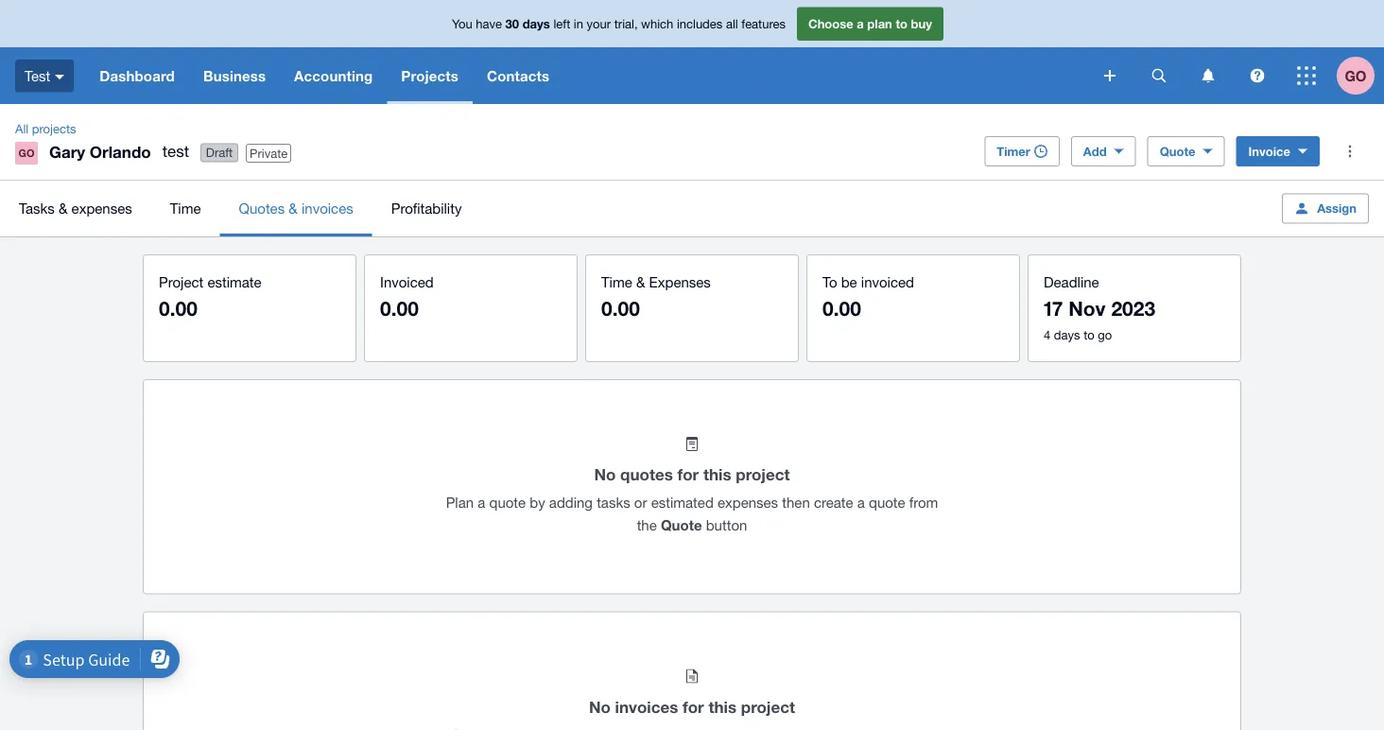 Task type: locate. For each thing, give the bounding box(es) containing it.
1 vertical spatial time
[[602, 273, 633, 290]]

quote inside popup button
[[1160, 144, 1196, 158]]

1 horizontal spatial days
[[1055, 327, 1081, 342]]

to
[[896, 16, 908, 31], [1084, 327, 1095, 342]]

to left 'go'
[[1084, 327, 1095, 342]]

1 vertical spatial quote
[[661, 517, 702, 534]]

1 horizontal spatial quote
[[869, 494, 906, 511]]

svg image up invoice
[[1251, 69, 1265, 83]]

1 vertical spatial go
[[18, 147, 34, 159]]

dashboard
[[100, 67, 175, 84]]

quote left from
[[869, 494, 906, 511]]

to be invoiced 0.00
[[823, 273, 915, 320]]

features
[[742, 16, 786, 31]]

projects
[[401, 67, 459, 84]]

&
[[59, 200, 68, 217], [289, 200, 298, 217], [637, 273, 645, 290]]

quote
[[489, 494, 526, 511], [869, 494, 906, 511]]

for for quotes
[[678, 465, 699, 484]]

0 vertical spatial expenses
[[71, 200, 132, 217]]

days
[[523, 16, 550, 31], [1055, 327, 1081, 342]]

deadline
[[1044, 273, 1100, 290]]

choose a plan to buy
[[809, 16, 933, 31]]

be
[[842, 273, 858, 290]]

this for quotes
[[704, 465, 732, 484]]

no for no quotes for this project
[[594, 465, 616, 484]]

go
[[1346, 67, 1367, 84], [18, 147, 34, 159]]

a left plan
[[857, 16, 864, 31]]

quote right add popup button
[[1160, 144, 1196, 158]]

& right tasks
[[59, 200, 68, 217]]

invoice button
[[1237, 136, 1320, 166]]

0 vertical spatial this
[[704, 465, 732, 484]]

for for invoices
[[683, 697, 704, 716]]

this for invoices
[[709, 697, 737, 716]]

1 vertical spatial to
[[1084, 327, 1095, 342]]

0 horizontal spatial to
[[896, 16, 908, 31]]

time left expenses
[[602, 273, 633, 290]]

quote left by
[[489, 494, 526, 511]]

0 horizontal spatial go
[[18, 147, 34, 159]]

1 svg image from the left
[[1153, 69, 1167, 83]]

go down all
[[18, 147, 34, 159]]

trial,
[[615, 16, 638, 31]]

0 vertical spatial quote
[[1160, 144, 1196, 158]]

expenses down gary orlando
[[71, 200, 132, 217]]

0.00 inside 'invoiced 0.00'
[[380, 297, 419, 320]]

1 horizontal spatial quote
[[1160, 144, 1196, 158]]

svg image
[[1298, 66, 1317, 85], [1203, 69, 1215, 83], [1105, 70, 1116, 81], [55, 74, 65, 79]]

svg image right test
[[55, 74, 65, 79]]

1 horizontal spatial time
[[602, 273, 633, 290]]

go
[[1098, 327, 1113, 342]]

1 vertical spatial project
[[741, 697, 796, 716]]

1 horizontal spatial svg image
[[1251, 69, 1265, 83]]

gary orlando
[[49, 142, 151, 161]]

time link
[[151, 181, 220, 236]]

0 horizontal spatial expenses
[[71, 200, 132, 217]]

2023
[[1112, 297, 1156, 320]]

all projects
[[15, 121, 76, 136]]

expenses up button
[[718, 494, 779, 511]]

0 vertical spatial for
[[678, 465, 699, 484]]

1 vertical spatial expenses
[[718, 494, 779, 511]]

quotes & invoices
[[239, 200, 353, 217]]

go inside popup button
[[1346, 67, 1367, 84]]

days inside deadline 17 nov 2023 4 days to go
[[1055, 327, 1081, 342]]

0 vertical spatial no
[[594, 465, 616, 484]]

svg image
[[1153, 69, 1167, 83], [1251, 69, 1265, 83]]

0 vertical spatial go
[[1346, 67, 1367, 84]]

svg image inside test popup button
[[55, 74, 65, 79]]

0 vertical spatial time
[[170, 200, 201, 217]]

quote button
[[1148, 136, 1225, 166]]

banner
[[0, 0, 1385, 104]]

1 vertical spatial this
[[709, 697, 737, 716]]

project estimate 0.00
[[159, 273, 262, 320]]

0 horizontal spatial quote
[[661, 517, 702, 534]]

test
[[25, 67, 50, 84]]

invoiced 0.00
[[380, 273, 434, 320]]

& inside time & expenses 0.00
[[637, 273, 645, 290]]

& for quotes & invoices
[[289, 200, 298, 217]]

for
[[678, 465, 699, 484], [683, 697, 704, 716]]

1 horizontal spatial &
[[289, 200, 298, 217]]

& right "quotes"
[[289, 200, 298, 217]]

project
[[159, 273, 204, 290]]

1 horizontal spatial expenses
[[718, 494, 779, 511]]

more options image
[[1332, 132, 1370, 170]]

0 vertical spatial project
[[736, 465, 790, 484]]

project for no invoices for this project
[[741, 697, 796, 716]]

2 svg image from the left
[[1251, 69, 1265, 83]]

1 quote from the left
[[489, 494, 526, 511]]

project
[[736, 465, 790, 484], [741, 697, 796, 716]]

0.00
[[159, 297, 198, 320], [380, 297, 419, 320], [602, 297, 640, 320], [823, 297, 862, 320]]

go button
[[1338, 47, 1385, 104]]

this
[[704, 465, 732, 484], [709, 697, 737, 716]]

time for time
[[170, 200, 201, 217]]

17
[[1044, 297, 1064, 320]]

orlando
[[90, 142, 151, 161]]

1 vertical spatial for
[[683, 697, 704, 716]]

quote down estimated
[[661, 517, 702, 534]]

quotes & invoices link
[[220, 181, 372, 236]]

to left buy in the right of the page
[[896, 16, 908, 31]]

1 vertical spatial no
[[589, 697, 611, 716]]

1 horizontal spatial to
[[1084, 327, 1095, 342]]

time
[[170, 200, 201, 217], [602, 273, 633, 290]]

a right plan
[[478, 494, 486, 511]]

quote
[[1160, 144, 1196, 158], [661, 517, 702, 534]]

quotes
[[239, 200, 285, 217]]

& for tasks & expenses
[[59, 200, 68, 217]]

add
[[1084, 144, 1107, 158]]

1 horizontal spatial invoices
[[615, 697, 679, 716]]

days right 30
[[523, 16, 550, 31]]

0 horizontal spatial quote
[[489, 494, 526, 511]]

test
[[162, 142, 189, 160]]

business
[[203, 67, 266, 84]]

0.00 inside to be invoiced 0.00
[[823, 297, 862, 320]]

go up the more options icon
[[1346, 67, 1367, 84]]

0 horizontal spatial days
[[523, 16, 550, 31]]

0 horizontal spatial &
[[59, 200, 68, 217]]

1 0.00 from the left
[[159, 297, 198, 320]]

1 horizontal spatial go
[[1346, 67, 1367, 84]]

2 0.00 from the left
[[380, 297, 419, 320]]

tasks
[[19, 200, 55, 217]]

1 vertical spatial days
[[1055, 327, 1081, 342]]

svg image up quote popup button
[[1203, 69, 1215, 83]]

invoices
[[302, 200, 353, 217], [615, 697, 679, 716]]

quote for quote
[[1160, 144, 1196, 158]]

add button
[[1072, 136, 1137, 166]]

tasks
[[597, 494, 631, 511]]

0 horizontal spatial invoices
[[302, 200, 353, 217]]

2 horizontal spatial &
[[637, 273, 645, 290]]

svg image up add popup button
[[1105, 70, 1116, 81]]

test button
[[0, 47, 85, 104]]

estimated
[[651, 494, 714, 511]]

4 0.00 from the left
[[823, 297, 862, 320]]

30
[[506, 16, 519, 31]]

profitability
[[391, 200, 462, 217]]

& left expenses
[[637, 273, 645, 290]]

& for time & expenses 0.00
[[637, 273, 645, 290]]

0 horizontal spatial time
[[170, 200, 201, 217]]

time inside time & expenses 0.00
[[602, 273, 633, 290]]

assign
[[1318, 201, 1357, 216]]

days right 4
[[1055, 327, 1081, 342]]

private
[[250, 146, 288, 160]]

expenses
[[71, 200, 132, 217], [718, 494, 779, 511]]

left
[[554, 16, 571, 31]]

gary
[[49, 142, 85, 161]]

0 vertical spatial to
[[896, 16, 908, 31]]

business button
[[189, 47, 280, 104]]

time & expenses 0.00
[[602, 273, 711, 320]]

3 0.00 from the left
[[602, 297, 640, 320]]

no
[[594, 465, 616, 484], [589, 697, 611, 716]]

svg image up quote popup button
[[1153, 69, 1167, 83]]

navigation
[[85, 47, 1092, 104]]

a
[[857, 16, 864, 31], [478, 494, 486, 511], [858, 494, 865, 511]]

0 horizontal spatial svg image
[[1153, 69, 1167, 83]]

all
[[726, 16, 738, 31]]

time down test
[[170, 200, 201, 217]]

estimate
[[208, 273, 262, 290]]



Task type: describe. For each thing, give the bounding box(es) containing it.
navigation containing dashboard
[[85, 47, 1092, 104]]

1 vertical spatial invoices
[[615, 697, 679, 716]]

tasks & expenses link
[[0, 181, 151, 236]]

in
[[574, 16, 584, 31]]

expenses inside the plan a quote by adding tasks or estimated expenses then create a quote from the
[[718, 494, 779, 511]]

accounting button
[[280, 47, 387, 104]]

timer
[[997, 144, 1031, 158]]

quote for quote button
[[661, 517, 702, 534]]

from
[[910, 494, 939, 511]]

0 vertical spatial invoices
[[302, 200, 353, 217]]

profitability link
[[372, 181, 481, 236]]

a right create
[[858, 494, 865, 511]]

contacts button
[[473, 47, 564, 104]]

project for no quotes for this project
[[736, 465, 790, 484]]

projects button
[[387, 47, 473, 104]]

to inside deadline 17 nov 2023 4 days to go
[[1084, 327, 1095, 342]]

the
[[637, 517, 657, 533]]

0.00 inside project estimate 0.00
[[159, 297, 198, 320]]

0 vertical spatial days
[[523, 16, 550, 31]]

nov
[[1069, 297, 1106, 320]]

invoiced
[[380, 273, 434, 290]]

no quotes for this project
[[594, 465, 790, 484]]

invoice
[[1249, 144, 1291, 158]]

svg image left 'go' popup button
[[1298, 66, 1317, 85]]

or
[[635, 494, 647, 511]]

by
[[530, 494, 545, 511]]

0.00 inside time & expenses 0.00
[[602, 297, 640, 320]]

you have 30 days left in your trial, which includes all features
[[452, 16, 786, 31]]

plan
[[868, 16, 893, 31]]

quotes
[[621, 465, 673, 484]]

buy
[[911, 16, 933, 31]]

draft
[[206, 145, 233, 160]]

contacts
[[487, 67, 550, 84]]

4
[[1044, 327, 1051, 342]]

a for no quotes for this project
[[478, 494, 486, 511]]

have
[[476, 16, 502, 31]]

a for you have
[[857, 16, 864, 31]]

tasks & expenses
[[19, 200, 132, 217]]

invoiced
[[862, 273, 915, 290]]

no for no invoices for this project
[[589, 697, 611, 716]]

create
[[814, 494, 854, 511]]

accounting
[[294, 67, 373, 84]]

projects
[[32, 121, 76, 136]]

quote button
[[661, 517, 748, 534]]

expenses
[[649, 273, 711, 290]]

dashboard link
[[85, 47, 189, 104]]

time for time & expenses 0.00
[[602, 273, 633, 290]]

which
[[641, 16, 674, 31]]

banner containing dashboard
[[0, 0, 1385, 104]]

your
[[587, 16, 611, 31]]

deadline 17 nov 2023 4 days to go
[[1044, 273, 1156, 342]]

no invoices for this project
[[589, 697, 796, 716]]

button
[[706, 517, 748, 533]]

includes
[[677, 16, 723, 31]]

choose
[[809, 16, 854, 31]]

timer button
[[985, 136, 1060, 166]]

assign button
[[1283, 193, 1370, 224]]

2 quote from the left
[[869, 494, 906, 511]]

all projects link
[[8, 119, 84, 138]]

plan
[[446, 494, 474, 511]]

plan a quote by adding tasks or estimated expenses then create a quote from the
[[446, 494, 939, 533]]

you
[[452, 16, 473, 31]]

adding
[[549, 494, 593, 511]]

all
[[15, 121, 29, 136]]

then
[[783, 494, 810, 511]]

to
[[823, 273, 838, 290]]



Task type: vqa. For each thing, say whether or not it's contained in the screenshot.
left the invoices
yes



